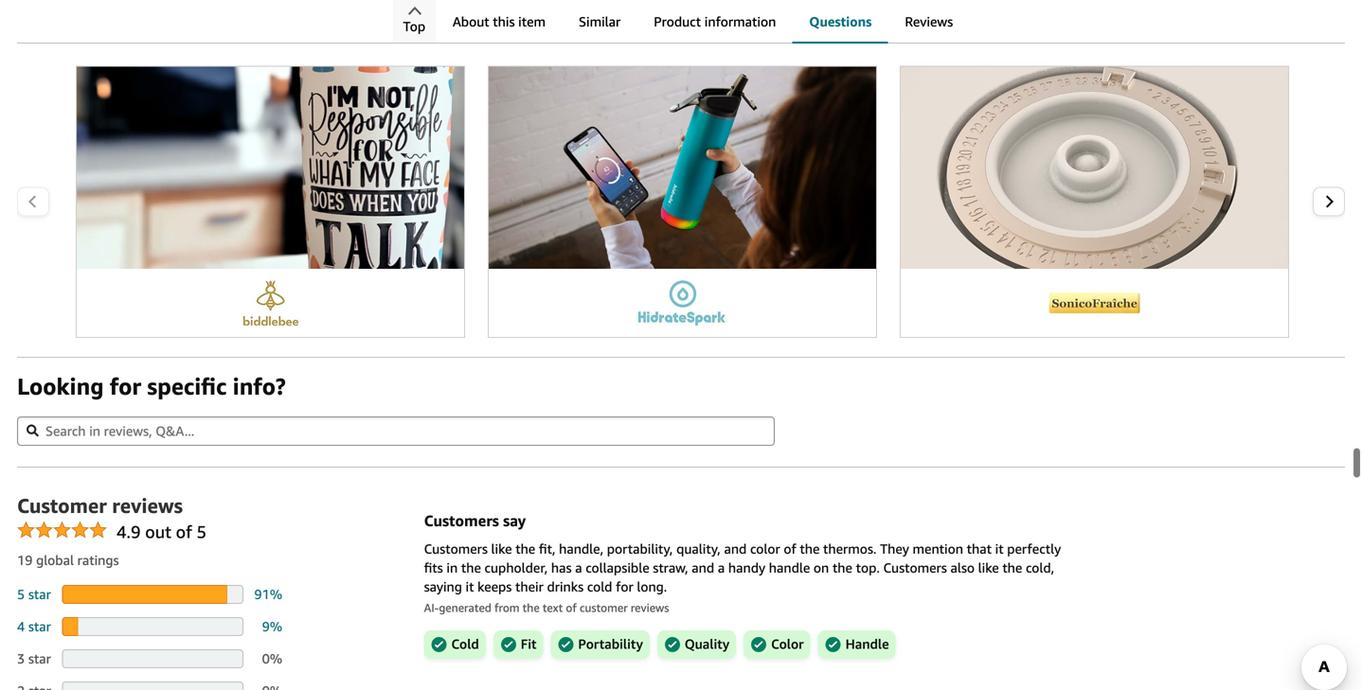 Task type: locate. For each thing, give the bounding box(es) containing it.
handle button
[[818, 631, 896, 659]]

1 vertical spatial like
[[978, 560, 999, 576]]

the right in
[[461, 560, 481, 576]]

1 vertical spatial 5
[[17, 587, 25, 602]]

drinks
[[547, 579, 584, 595]]

customers say
[[424, 512, 526, 530]]

ratings
[[77, 553, 119, 568]]

1 horizontal spatial like
[[978, 560, 999, 576]]

for
[[110, 373, 141, 400], [616, 579, 633, 595]]

all 3 star reviews element
[[17, 651, 51, 667]]

progress bar
[[62, 585, 244, 604], [62, 618, 244, 636], [62, 650, 244, 669]]

color
[[750, 541, 780, 557]]

like
[[491, 541, 512, 557], [978, 560, 999, 576]]

quality,
[[676, 541, 721, 557]]

like down that
[[978, 560, 999, 576]]

quality
[[685, 636, 730, 654]]

0 vertical spatial 5
[[197, 522, 207, 542]]

it right that
[[995, 541, 1004, 557]]

91% link
[[254, 587, 282, 602]]

0 vertical spatial like
[[491, 541, 512, 557]]

keeps
[[478, 579, 512, 595]]

information
[[705, 14, 776, 29]]

1 horizontal spatial of
[[566, 601, 577, 615]]

star up 4 star link
[[28, 587, 51, 602]]

5 star
[[17, 587, 51, 602]]

cold
[[452, 636, 479, 654]]

of up 'handle'
[[784, 541, 796, 557]]

0 horizontal spatial it
[[466, 579, 474, 595]]

1 progress bar from the top
[[62, 585, 244, 604]]

questions
[[809, 14, 872, 29]]

5 right "out"
[[197, 522, 207, 542]]

cupholder,
[[485, 560, 548, 576]]

1 vertical spatial and
[[692, 560, 714, 576]]

1 vertical spatial for
[[616, 579, 633, 595]]

for left specific
[[110, 373, 141, 400]]

ai-
[[424, 601, 439, 615]]

collapsible
[[586, 560, 649, 576]]

for inside customers like the fit, handle, portability, quality, and color of the thermos. they mention that it perfectly fits in the cupholder, has a collapsible straw, and a handy handle on the top. customers also like the cold, saying it keeps their drinks cold for long. ai-generated from the text of customer reviews
[[616, 579, 633, 595]]

1 vertical spatial star
[[28, 619, 51, 635]]

0 horizontal spatial 5
[[17, 587, 25, 602]]

4
[[17, 619, 25, 635]]

0 horizontal spatial a
[[575, 560, 582, 576]]

progress bar for 5 star
[[62, 585, 244, 604]]

customers for customers like the fit, handle, portability, quality, and color of the thermos. they mention that it perfectly fits in the cupholder, has a collapsible straw, and a handy handle on the top. customers also like the cold, saying it keeps their drinks cold for long. ai-generated from the text of customer reviews
[[424, 541, 488, 557]]

a left handy
[[718, 560, 725, 576]]

customer
[[580, 601, 628, 615]]

that
[[967, 541, 992, 557]]

star for 4 star
[[28, 619, 51, 635]]

bar chart at 0 percent image
[[62, 682, 244, 691]]

star
[[28, 587, 51, 602], [28, 619, 51, 635], [28, 651, 51, 667]]

0 vertical spatial reviews
[[112, 494, 183, 518]]

cold,
[[1026, 560, 1054, 576]]

a right has
[[575, 560, 582, 576]]

star right 4
[[28, 619, 51, 635]]

1 horizontal spatial for
[[616, 579, 633, 595]]

for down collapsible
[[616, 579, 633, 595]]

perfectly
[[1007, 541, 1061, 557]]

2 vertical spatial star
[[28, 651, 51, 667]]

of right text at the bottom left of page
[[566, 601, 577, 615]]

1 horizontal spatial a
[[718, 560, 725, 576]]

0 vertical spatial star
[[28, 587, 51, 602]]

1 vertical spatial reviews
[[631, 601, 669, 615]]

reviews
[[112, 494, 183, 518], [631, 601, 669, 615]]

of right "out"
[[176, 522, 192, 542]]

and down the quality,
[[692, 560, 714, 576]]

2 star from the top
[[28, 619, 51, 635]]

reviews up "out"
[[112, 494, 183, 518]]

19 global ratings
[[17, 553, 119, 568]]

2 progress bar from the top
[[62, 618, 244, 636]]

0 horizontal spatial like
[[491, 541, 512, 557]]

0 percent of reviews have 2 stars element
[[262, 683, 282, 691]]

progress bar up bar chart at 0 percent image
[[62, 650, 244, 669]]

customers
[[424, 512, 499, 530], [424, 541, 488, 557], [883, 560, 947, 576]]

like up cupholder, at the bottom
[[491, 541, 512, 557]]

customer reviews
[[17, 494, 183, 518]]

4 star link
[[17, 619, 51, 635]]

5
[[197, 522, 207, 542], [17, 587, 25, 602]]

star right 3
[[28, 651, 51, 667]]

and
[[724, 541, 747, 557], [692, 560, 714, 576]]

specific
[[147, 373, 227, 400]]

handle,
[[559, 541, 604, 557]]

2 vertical spatial progress bar
[[62, 650, 244, 669]]

Search in reviews, Q&A... search field
[[17, 417, 775, 446]]

about this item
[[453, 14, 546, 29]]

and up handy
[[724, 541, 747, 557]]

search image
[[27, 425, 39, 437]]

of
[[176, 522, 192, 542], [784, 541, 796, 557], [566, 601, 577, 615]]

1 vertical spatial progress bar
[[62, 618, 244, 636]]

the down their
[[523, 601, 540, 615]]

5 up 4
[[17, 587, 25, 602]]

1 star from the top
[[28, 587, 51, 602]]

the down thermos.
[[833, 560, 853, 576]]

has
[[551, 560, 572, 576]]

it
[[995, 541, 1004, 557], [466, 579, 474, 595]]

1 horizontal spatial 5
[[197, 522, 207, 542]]

progress bar down "out"
[[62, 585, 244, 604]]

text
[[543, 601, 563, 615]]

0 vertical spatial progress bar
[[62, 585, 244, 604]]

3 star from the top
[[28, 651, 51, 667]]

top reviews element
[[17, 467, 1345, 691]]

3 progress bar from the top
[[62, 650, 244, 669]]

0 vertical spatial it
[[995, 541, 1004, 557]]

0 horizontal spatial reviews
[[112, 494, 183, 518]]

1 horizontal spatial it
[[995, 541, 1004, 557]]

portability button
[[551, 631, 650, 659]]

0 vertical spatial and
[[724, 541, 747, 557]]

this
[[493, 14, 515, 29]]

reviews down "long."
[[631, 601, 669, 615]]

star for 5 star
[[28, 587, 51, 602]]

1 horizontal spatial reviews
[[631, 601, 669, 615]]

progress bar up bar chart at 0 percent element
[[62, 618, 244, 636]]

0 horizontal spatial and
[[692, 560, 714, 576]]

0%
[[262, 651, 282, 667]]

a
[[575, 560, 582, 576], [718, 560, 725, 576]]

it up generated
[[466, 579, 474, 595]]

0 horizontal spatial for
[[110, 373, 141, 400]]

0 vertical spatial customers
[[424, 512, 499, 530]]

1 vertical spatial customers
[[424, 541, 488, 557]]

0 horizontal spatial of
[[176, 522, 192, 542]]

the
[[516, 541, 535, 557], [800, 541, 820, 557], [461, 560, 481, 576], [833, 560, 853, 576], [1003, 560, 1022, 576], [523, 601, 540, 615]]



Task type: vqa. For each thing, say whether or not it's contained in the screenshot.
BOLD to the bottom
no



Task type: describe. For each thing, give the bounding box(es) containing it.
fit button
[[493, 631, 543, 659]]

the up cupholder, at the bottom
[[516, 541, 535, 557]]

on
[[814, 560, 829, 576]]

0 vertical spatial for
[[110, 373, 141, 400]]

their
[[515, 579, 544, 595]]

mention
[[913, 541, 963, 557]]

cold button
[[424, 631, 486, 659]]

2 vertical spatial customers
[[883, 560, 947, 576]]

reviews inside customers like the fit, handle, portability, quality, and color of the thermos. they mention that it perfectly fits in the cupholder, has a collapsible straw, and a handy handle on the top. customers also like the cold, saying it keeps their drinks cold for long. ai-generated from the text of customer reviews
[[631, 601, 669, 615]]

color button
[[744, 631, 811, 659]]

the up "on"
[[800, 541, 820, 557]]

similar
[[579, 14, 621, 29]]

handle
[[769, 560, 810, 576]]

9% link
[[262, 619, 282, 635]]

product
[[654, 14, 701, 29]]

customers for customers say
[[424, 512, 499, 530]]

long.
[[637, 579, 667, 595]]

cold
[[587, 579, 612, 595]]

color
[[771, 636, 804, 654]]

out
[[145, 522, 171, 542]]

also
[[951, 560, 975, 576]]

the left cold,
[[1003, 560, 1022, 576]]

fit
[[521, 636, 537, 654]]

about
[[453, 14, 489, 29]]

product information
[[654, 14, 776, 29]]

91%
[[254, 587, 282, 602]]

portability
[[578, 636, 643, 654]]

quality button
[[657, 631, 736, 659]]

star for 3 star
[[28, 651, 51, 667]]

customers like the fit, handle, portability, quality, and color of the thermos. they mention that it perfectly fits in the cupholder, has a collapsible straw, and a handy handle on the top. customers also like the cold, saying it keeps their drinks cold for long. ai-generated from the text of customer reviews
[[424, 541, 1061, 615]]

portability,
[[607, 541, 673, 557]]

1 vertical spatial it
[[466, 579, 474, 595]]

looking
[[17, 373, 104, 400]]

4.9
[[117, 522, 141, 542]]

progress bar for 4 star
[[62, 618, 244, 636]]

0 percent of reviews have 3 stars element
[[262, 651, 282, 667]]

3 star
[[17, 651, 51, 667]]

global
[[36, 553, 74, 568]]

saying
[[424, 579, 462, 595]]

9%
[[262, 619, 282, 635]]

3
[[17, 651, 25, 667]]

fit,
[[539, 541, 556, 557]]

fits
[[424, 560, 443, 576]]

top.
[[856, 560, 880, 576]]

all 2 star reviews element
[[17, 683, 51, 691]]

handle
[[846, 636, 889, 654]]

top
[[403, 18, 425, 34]]

looking for specific info?
[[17, 373, 286, 400]]

straw,
[[653, 560, 688, 576]]

4.9 out of 5
[[117, 522, 207, 542]]

item
[[518, 14, 546, 29]]

generated
[[439, 601, 492, 615]]

reviews
[[905, 14, 953, 29]]

info?
[[233, 373, 286, 400]]

thermos.
[[823, 541, 877, 557]]

say
[[503, 512, 526, 530]]

from
[[495, 601, 520, 615]]

19
[[17, 553, 33, 568]]

1 a from the left
[[575, 560, 582, 576]]

5 star link
[[17, 587, 51, 602]]

handy
[[728, 560, 766, 576]]

in
[[447, 560, 458, 576]]

4 star
[[17, 619, 51, 635]]

2 a from the left
[[718, 560, 725, 576]]

they
[[880, 541, 909, 557]]

1 horizontal spatial and
[[724, 541, 747, 557]]

bar chart at 0 percent element
[[62, 650, 244, 669]]

customer
[[17, 494, 107, 518]]

2 horizontal spatial of
[[784, 541, 796, 557]]



